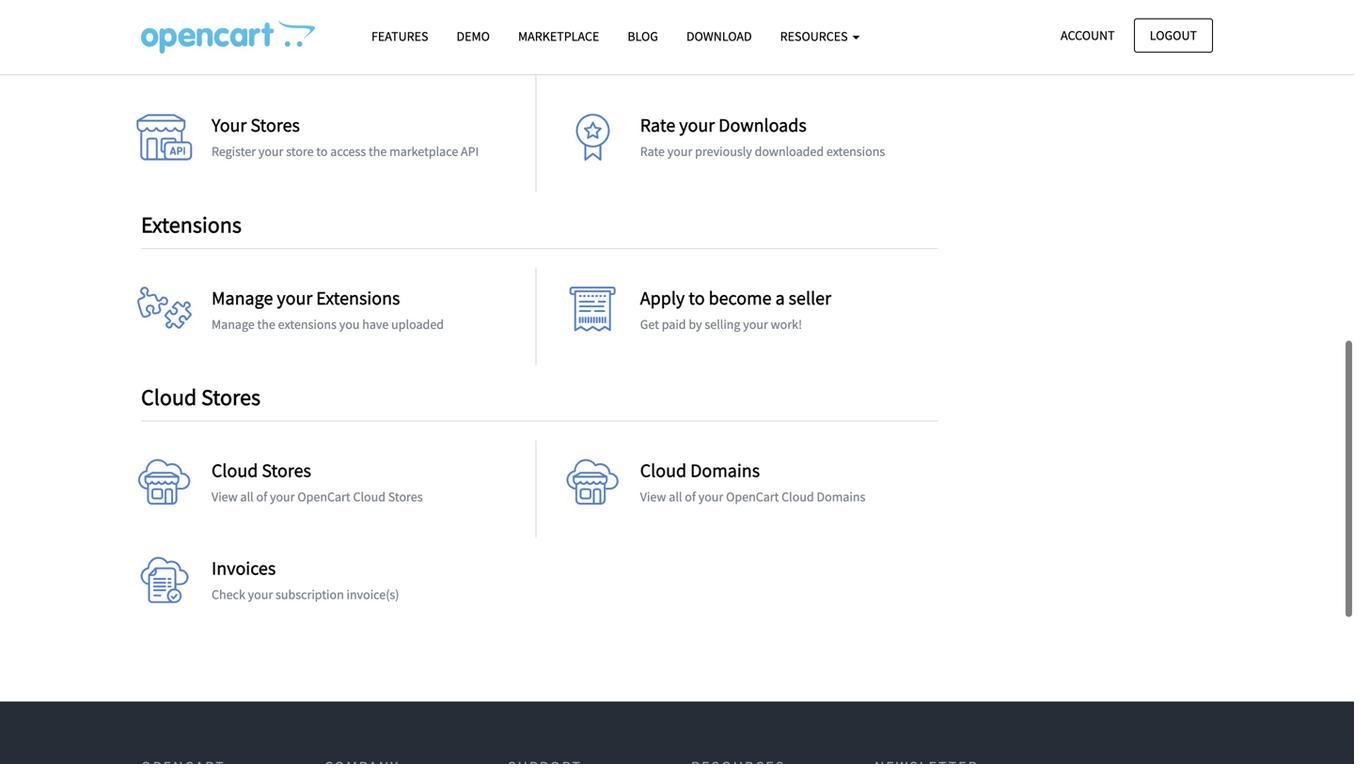 Task type: locate. For each thing, give the bounding box(es) containing it.
opencart down cloud domains link
[[726, 489, 779, 506]]

rate your downloads rate your previously downloaded extensions
[[640, 113, 885, 160]]

extensions inside manage your extensions manage the extensions you have uploaded
[[316, 286, 400, 310]]

to right store
[[316, 143, 328, 160]]

1 vertical spatial rate
[[640, 143, 665, 160]]

your up manage the extensions you have uploaded link
[[277, 286, 313, 310]]

downloads
[[679, 16, 767, 39], [719, 113, 807, 137]]

all for stores
[[240, 489, 254, 506]]

0 horizontal spatial previously
[[374, 45, 431, 62]]

check your subscription invoice(s) link
[[212, 586, 399, 603]]

view inside the cloud stores view all of your opencart cloud stores
[[212, 489, 238, 506]]

your inside 'apply to become a seller get paid by selling your work!'
[[743, 316, 768, 333]]

have inside your orders view the extensions you have previously purchased
[[345, 45, 372, 62]]

view inside cloud domains view all of your opencart cloud domains
[[640, 489, 666, 506]]

have
[[345, 45, 372, 62], [362, 316, 389, 333]]

1 rate from the top
[[640, 113, 676, 137]]

1 horizontal spatial previously
[[695, 143, 752, 160]]

previously
[[374, 45, 431, 62], [695, 143, 752, 160]]

1 horizontal spatial to
[[689, 286, 705, 310]]

of inside cloud domains view all of your opencart cloud domains
[[685, 489, 696, 506]]

extensions up manage the extensions you have uploaded link
[[316, 286, 400, 310]]

0 vertical spatial manage
[[212, 286, 273, 310]]

your left store
[[259, 143, 283, 160]]

downloads up rate your previously downloaded extensions link
[[719, 113, 807, 137]]

opencart down cloud stores link
[[298, 489, 350, 506]]

you inside manage your extensions manage the extensions you have uploaded
[[339, 316, 360, 333]]

of inside the cloud stores view all of your opencart cloud stores
[[256, 489, 267, 506]]

2 manage from the top
[[212, 316, 255, 333]]

features
[[372, 28, 428, 45]]

1 all from the left
[[240, 489, 254, 506]]

previously inside rate your downloads rate your previously downloaded extensions
[[695, 143, 752, 160]]

view for your orders
[[212, 45, 238, 62]]

1 vertical spatial you
[[339, 316, 360, 333]]

0 vertical spatial downloads
[[679, 16, 767, 39]]

your inside invoices check your subscription invoice(s)
[[248, 586, 273, 603]]

features link
[[357, 20, 443, 53]]

1 vertical spatial to
[[689, 286, 705, 310]]

have down features
[[345, 45, 372, 62]]

0 vertical spatial previously
[[374, 45, 431, 62]]

of for stores
[[256, 489, 267, 506]]

1 vertical spatial have
[[362, 316, 389, 333]]

extensions down the orders
[[261, 45, 320, 62]]

0 horizontal spatial all
[[240, 489, 254, 506]]

stores for cloud stores
[[201, 383, 261, 412]]

opencart inside cloud domains view all of your opencart cloud domains
[[726, 489, 779, 506]]

1 vertical spatial domains
[[817, 489, 866, 506]]

rate your downloads link
[[640, 113, 807, 137]]

extensions
[[141, 211, 242, 239], [316, 286, 400, 310]]

subscription
[[276, 586, 344, 603]]

1 horizontal spatial of
[[685, 489, 696, 506]]

purchased
[[434, 45, 492, 62]]

1 opencart from the left
[[298, 489, 350, 506]]

you
[[322, 45, 343, 62], [339, 316, 360, 333]]

1 vertical spatial manage
[[212, 316, 255, 333]]

2 of from the left
[[685, 489, 696, 506]]

blog
[[628, 28, 658, 45]]

0 horizontal spatial to
[[316, 143, 328, 160]]

account
[[1061, 27, 1115, 44]]

your left the orders
[[212, 16, 247, 39]]

0 horizontal spatial domains
[[690, 459, 760, 483]]

opencart
[[298, 489, 350, 506], [726, 489, 779, 506]]

have left uploaded
[[362, 316, 389, 333]]

view the extensions you have previously purchased link
[[212, 45, 492, 62]]

the down manage your extensions link in the left of the page
[[257, 316, 275, 333]]

1 vertical spatial extensions
[[316, 286, 400, 310]]

previously down features
[[374, 45, 431, 62]]

cloud
[[141, 383, 197, 412], [212, 459, 258, 483], [640, 459, 687, 483], [353, 489, 386, 506], [782, 489, 814, 506]]

seller
[[789, 286, 831, 310]]

1 of from the left
[[256, 489, 267, 506]]

cloud domains view all of your opencart cloud domains
[[640, 459, 866, 506]]

extensions right downloaded
[[827, 143, 885, 160]]

domains
[[690, 459, 760, 483], [817, 489, 866, 506]]

your left download
[[640, 16, 675, 39]]

your down the become
[[743, 316, 768, 333]]

all inside the cloud stores view all of your opencart cloud stores
[[240, 489, 254, 506]]

stores
[[251, 113, 300, 137], [201, 383, 261, 412], [262, 459, 311, 483], [388, 489, 423, 506]]

your stores image
[[136, 114, 193, 170]]

your orders image
[[136, 16, 193, 73]]

you down manage your extensions link in the left of the page
[[339, 316, 360, 333]]

to
[[316, 143, 328, 160], [689, 286, 705, 310]]

invoices check your subscription invoice(s)
[[212, 557, 399, 603]]

orders
[[251, 16, 303, 39]]

your down invoices link
[[248, 586, 273, 603]]

your stores link
[[212, 113, 300, 137]]

0 horizontal spatial opencart
[[298, 489, 350, 506]]

apply to become a seller get paid by selling your work!
[[640, 286, 831, 333]]

1 vertical spatial the
[[369, 143, 387, 160]]

to up the by
[[689, 286, 705, 310]]

extensions down manage your extensions link in the left of the page
[[278, 316, 337, 333]]

view down cloud stores link
[[212, 489, 238, 506]]

you inside your orders view the extensions you have previously purchased
[[322, 45, 343, 62]]

0 vertical spatial you
[[322, 45, 343, 62]]

of down cloud domains link
[[685, 489, 696, 506]]

downloads inside rate your downloads rate your previously downloaded extensions
[[719, 113, 807, 137]]

all down cloud domains link
[[669, 489, 682, 506]]

1 horizontal spatial all
[[669, 489, 682, 506]]

resources link
[[766, 20, 874, 53]]

1 horizontal spatial opencart
[[726, 489, 779, 506]]

0 vertical spatial have
[[345, 45, 372, 62]]

all down cloud stores link
[[240, 489, 254, 506]]

view
[[212, 45, 238, 62], [212, 489, 238, 506], [640, 489, 666, 506]]

to inside 'apply to become a seller get paid by selling your work!'
[[689, 286, 705, 310]]

view inside your orders view the extensions you have previously purchased
[[212, 45, 238, 62]]

1 vertical spatial extensions
[[827, 143, 885, 160]]

the down your orders link
[[240, 45, 258, 62]]

rate
[[640, 113, 676, 137], [640, 143, 665, 160]]

extensions inside rate your downloads rate your previously downloaded extensions
[[827, 143, 885, 160]]

account link
[[1045, 18, 1131, 53]]

register your store to access the marketplace api link
[[212, 143, 479, 160]]

stores inside the your stores register your store to access the marketplace api
[[251, 113, 300, 137]]

1 horizontal spatial domains
[[817, 489, 866, 506]]

get paid by selling your work! link
[[640, 316, 802, 333]]

the right access
[[369, 143, 387, 160]]

your up register at the left
[[212, 113, 247, 137]]

opencart - your account image
[[141, 20, 315, 54]]

your stores register your store to access the marketplace api
[[212, 113, 479, 160]]

previously down rate your downloads link
[[695, 143, 752, 160]]

your inside the your stores register your store to access the marketplace api
[[259, 143, 283, 160]]

the inside the your stores register your store to access the marketplace api
[[369, 143, 387, 160]]

view down your orders link
[[212, 45, 238, 62]]

2 vertical spatial the
[[257, 316, 275, 333]]

0 vertical spatial to
[[316, 143, 328, 160]]

manage your extensions link
[[212, 286, 400, 310]]

1 vertical spatial previously
[[695, 143, 752, 160]]

opencart for domains
[[726, 489, 779, 506]]

of down cloud stores link
[[256, 489, 267, 506]]

view for cloud domains
[[640, 489, 666, 506]]

edit seller information image
[[136, 557, 193, 614]]

your
[[212, 16, 247, 39], [640, 16, 675, 39], [212, 113, 247, 137]]

1 vertical spatial downloads
[[719, 113, 807, 137]]

2 all from the left
[[669, 489, 682, 506]]

0 horizontal spatial of
[[256, 489, 267, 506]]

2 opencart from the left
[[726, 489, 779, 506]]

all inside cloud domains view all of your opencart cloud domains
[[669, 489, 682, 506]]

0 vertical spatial the
[[240, 45, 258, 62]]

cloud for cloud domains view all of your opencart cloud domains
[[640, 459, 687, 483]]

blog link
[[614, 20, 672, 53]]

0 vertical spatial domains
[[690, 459, 760, 483]]

1 manage from the top
[[212, 286, 273, 310]]

all for domains
[[669, 489, 682, 506]]

view all of your opencart cloud domains link
[[640, 489, 866, 506]]

2 vertical spatial extensions
[[278, 316, 337, 333]]

the
[[240, 45, 258, 62], [369, 143, 387, 160], [257, 316, 275, 333]]

extensions down register at the left
[[141, 211, 242, 239]]

invoices link
[[212, 557, 276, 580]]

view down cloud domains link
[[640, 489, 666, 506]]

your
[[679, 113, 715, 137], [259, 143, 283, 160], [668, 143, 693, 160], [277, 286, 313, 310], [743, 316, 768, 333], [270, 489, 295, 506], [699, 489, 724, 506], [248, 586, 273, 603]]

cloud for cloud stores view all of your opencart cloud stores
[[212, 459, 258, 483]]

rate your downloads image
[[565, 114, 621, 170]]

0 horizontal spatial extensions
[[141, 211, 242, 239]]

all
[[240, 489, 254, 506], [669, 489, 682, 506]]

of
[[256, 489, 267, 506], [685, 489, 696, 506]]

extensions
[[261, 45, 320, 62], [827, 143, 885, 160], [278, 316, 337, 333]]

cloud domains image
[[565, 459, 621, 516]]

your down cloud stores link
[[270, 489, 295, 506]]

access
[[330, 143, 366, 160]]

your inside your orders view the extensions you have previously purchased
[[212, 16, 247, 39]]

view all of your opencart cloud stores link
[[212, 489, 423, 506]]

manage the extensions you have uploaded link
[[212, 316, 444, 333]]

your inside the your stores register your store to access the marketplace api
[[212, 113, 247, 137]]

manage
[[212, 286, 273, 310], [212, 316, 255, 333]]

0 vertical spatial extensions
[[141, 211, 242, 239]]

1 horizontal spatial extensions
[[316, 286, 400, 310]]

check
[[212, 586, 245, 603]]

0 vertical spatial rate
[[640, 113, 676, 137]]

your down rate your downloads link
[[668, 143, 693, 160]]

api
[[461, 143, 479, 160]]

your inside manage your extensions manage the extensions you have uploaded
[[277, 286, 313, 310]]

downloads right blog at the top of page
[[679, 16, 767, 39]]

you left features link
[[322, 45, 343, 62]]

become
[[709, 286, 772, 310]]

your down cloud domains link
[[699, 489, 724, 506]]

store
[[286, 143, 314, 160]]

opencart inside the cloud stores view all of your opencart cloud stores
[[298, 489, 350, 506]]

0 vertical spatial extensions
[[261, 45, 320, 62]]



Task type: describe. For each thing, give the bounding box(es) containing it.
marketplace link
[[504, 20, 614, 53]]

your up rate your previously downloaded extensions link
[[679, 113, 715, 137]]

your for your stores register your store to access the marketplace api
[[212, 113, 247, 137]]

2 rate from the top
[[640, 143, 665, 160]]

stores for your stores register your store to access the marketplace api
[[251, 113, 300, 137]]

logout link
[[1134, 18, 1213, 53]]

previously inside your orders view the extensions you have previously purchased
[[374, 45, 431, 62]]

register
[[212, 143, 256, 160]]

demo link
[[443, 20, 504, 53]]

apply to become a seller image
[[565, 287, 621, 343]]

have inside manage your extensions manage the extensions you have uploaded
[[362, 316, 389, 333]]

marketplace
[[389, 143, 458, 160]]

your inside the cloud stores view all of your opencart cloud stores
[[270, 489, 295, 506]]

downloaded
[[755, 143, 824, 160]]

the inside manage your extensions manage the extensions you have uploaded
[[257, 316, 275, 333]]

paid
[[662, 316, 686, 333]]

your orders link
[[212, 16, 303, 39]]

cloud stores view all of your opencart cloud stores
[[212, 459, 423, 506]]

of for domains
[[685, 489, 696, 506]]

your downloads image
[[565, 16, 621, 73]]

view for cloud stores
[[212, 489, 238, 506]]

your downloads link
[[640, 16, 767, 39]]

your downloads
[[640, 16, 767, 39]]

demo
[[457, 28, 490, 45]]

manage your extensions image
[[136, 287, 193, 343]]

cloud domains link
[[640, 459, 760, 483]]

work!
[[771, 316, 802, 333]]

invoices
[[212, 557, 276, 580]]

cloud stores image
[[136, 459, 193, 516]]

your orders view the extensions you have previously purchased
[[212, 16, 492, 62]]

to inside the your stores register your store to access the marketplace api
[[316, 143, 328, 160]]

marketplace
[[518, 28, 599, 45]]

cloud for cloud stores
[[141, 383, 197, 412]]

your inside cloud domains view all of your opencart cloud domains
[[699, 489, 724, 506]]

by
[[689, 316, 702, 333]]

cloud stores link
[[212, 459, 311, 483]]

rate your previously downloaded extensions link
[[640, 143, 885, 160]]

opencart for stores
[[298, 489, 350, 506]]

stores for cloud stores view all of your opencart cloud stores
[[262, 459, 311, 483]]

extensions inside your orders view the extensions you have previously purchased
[[261, 45, 320, 62]]

download
[[687, 28, 752, 45]]

apply to become a seller link
[[640, 286, 831, 310]]

logout
[[1150, 27, 1197, 44]]

extensions inside manage your extensions manage the extensions you have uploaded
[[278, 316, 337, 333]]

apply
[[640, 286, 685, 310]]

the inside your orders view the extensions you have previously purchased
[[240, 45, 258, 62]]

your for your orders view the extensions you have previously purchased
[[212, 16, 247, 39]]

download link
[[672, 20, 766, 53]]

get
[[640, 316, 659, 333]]

selling
[[705, 316, 741, 333]]

manage your extensions manage the extensions you have uploaded
[[212, 286, 444, 333]]

a
[[776, 286, 785, 310]]

cloud stores
[[141, 383, 261, 412]]

resources
[[780, 28, 851, 45]]

uploaded
[[391, 316, 444, 333]]

invoice(s)
[[347, 586, 399, 603]]

your for your downloads
[[640, 16, 675, 39]]



Task type: vqa. For each thing, say whether or not it's contained in the screenshot.
SEARCH image
no



